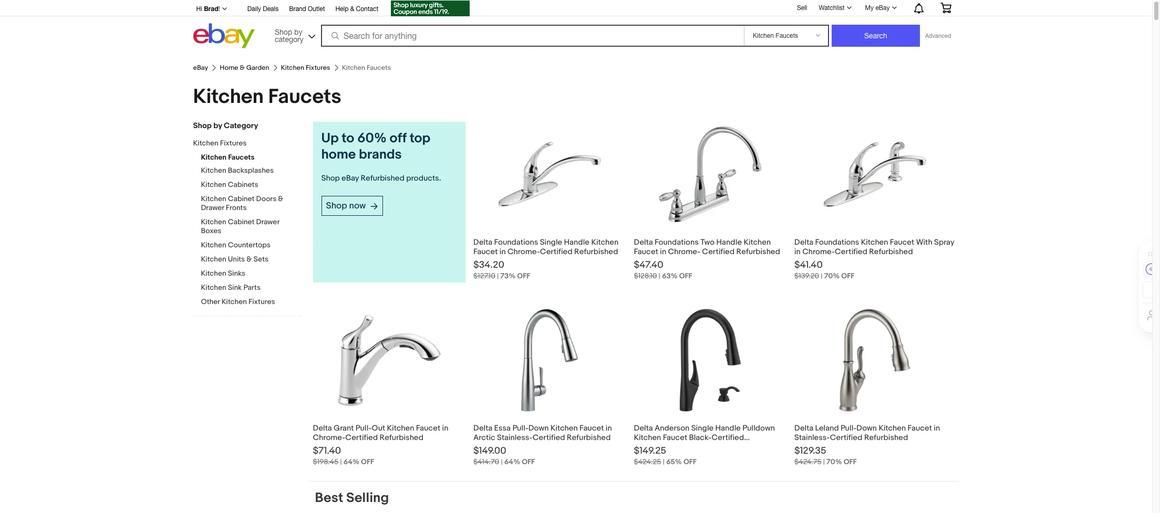 Task type: locate. For each thing, give the bounding box(es) containing it.
in inside delta foundations two handle kitchen faucet in chrome- certified refurbished $47.40 $128.10 | 63% off
[[660, 247, 666, 257]]

shop for shop by category
[[275, 28, 292, 36]]

off right the $414.70 text field
[[522, 458, 535, 467]]

0 horizontal spatial fixtures
[[220, 139, 247, 148]]

delta leland pull-down kitchen faucet in stainless-certified refurbished $129.35 $424.75 | 70% off
[[795, 424, 940, 467]]

1 horizontal spatial single
[[691, 424, 714, 434]]

delta for $71.40
[[313, 424, 332, 434]]

advanced
[[925, 33, 951, 39]]

70% right the $424.75
[[827, 458, 842, 467]]

1 down from the left
[[529, 424, 549, 434]]

2 vertical spatial fixtures
[[249, 297, 275, 306]]

pull- right grant
[[356, 424, 372, 434]]

refurbished for delta grant pull-out kitchen faucet in chrome-certified refurbished $71.40 $198.45 | 64% off
[[380, 433, 424, 443]]

1 horizontal spatial pull-
[[513, 424, 529, 434]]

70% for $41.40
[[824, 272, 840, 281]]

doors
[[256, 194, 277, 203]]

| right $414.70
[[501, 458, 503, 467]]

kitchen inside delta essa pull-down kitchen faucet in arctic stainless-certified refurbished $149.00 $414.70 | 64% off
[[551, 424, 578, 434]]

!
[[218, 5, 220, 13]]

faucet inside delta foundations single handle kitchen faucet in chrome-certified refurbished $34.20 $127.10 | 73% off
[[473, 247, 498, 257]]

in inside delta foundations single handle kitchen faucet in chrome-certified refurbished $34.20 $127.10 | 73% off
[[500, 247, 506, 257]]

chrome- for $34.20
[[508, 247, 540, 257]]

pull- inside delta grant pull-out kitchen faucet in chrome-certified refurbished $71.40 $198.45 | 64% off
[[356, 424, 372, 434]]

kitchen inside delta anderson single handle pulldown kitchen faucet black-certified refurbished
[[634, 433, 661, 443]]

ebay
[[876, 4, 890, 12], [193, 64, 208, 72], [342, 173, 359, 183]]

| inside the delta foundations kitchen faucet with spray in chrome-certified refurbished $41.40 $139.20 | 70% off
[[821, 272, 823, 281]]

delta up "$34.20"
[[473, 238, 493, 248]]

single for black-
[[691, 424, 714, 434]]

top
[[410, 130, 431, 147]]

1 stainless- from the left
[[497, 433, 533, 443]]

delta grant pull-out kitchen faucet in chrome-certified refurbished $71.40 $198.45 | 64% off
[[313, 424, 448, 467]]

handle for $34.20
[[564, 238, 590, 248]]

1 horizontal spatial 64%
[[504, 458, 520, 467]]

pull- right leland
[[841, 424, 857, 434]]

handle inside delta foundations two handle kitchen faucet in chrome- certified refurbished $47.40 $128.10 | 63% off
[[717, 238, 742, 248]]

off inside the delta foundations kitchen faucet with spray in chrome-certified refurbished $41.40 $139.20 | 70% off
[[841, 272, 855, 281]]

delta inside delta foundations two handle kitchen faucet in chrome- certified refurbished $47.40 $128.10 | 63% off
[[634, 238, 653, 248]]

ebay for shop ebay refurbished products.
[[342, 173, 359, 183]]

units
[[228, 255, 245, 264]]

faucet inside delta foundations two handle kitchen faucet in chrome- certified refurbished $47.40 $128.10 | 63% off
[[634, 247, 658, 257]]

delta for $47.40
[[634, 238, 653, 248]]

hi brad !
[[196, 5, 220, 13]]

down for refurbished
[[529, 424, 549, 434]]

0 vertical spatial single
[[540, 238, 562, 248]]

1 vertical spatial drawer
[[256, 218, 279, 226]]

foundations inside the delta foundations kitchen faucet with spray in chrome-certified refurbished $41.40 $139.20 | 70% off
[[815, 238, 859, 248]]

fixtures for kitchen fixtures kitchen faucets kitchen backsplashes kitchen cabinets kitchen cabinet doors & drawer fronts kitchen cabinet drawer boxes kitchen countertops kitchen units & sets kitchen sinks kitchen sink parts other kitchen fixtures
[[220, 139, 247, 148]]

$71.40
[[313, 446, 341, 457]]

delta inside delta foundations single handle kitchen faucet in chrome-certified refurbished $34.20 $127.10 | 73% off
[[473, 238, 493, 248]]

& right home
[[240, 64, 245, 72]]

0 vertical spatial 70%
[[824, 272, 840, 281]]

single inside delta anderson single handle pulldown kitchen faucet black-certified refurbished
[[691, 424, 714, 434]]

1 vertical spatial single
[[691, 424, 714, 434]]

64% inside delta grant pull-out kitchen faucet in chrome-certified refurbished $71.40 $198.45 | 64% off
[[344, 458, 359, 467]]

2 foundations from the left
[[655, 238, 699, 248]]

delta
[[473, 238, 493, 248], [634, 238, 653, 248], [795, 238, 814, 248], [313, 424, 332, 434], [473, 424, 493, 434], [634, 424, 653, 434], [795, 424, 814, 434]]

refurbished for delta foundations kitchen faucet with spray in chrome-certified refurbished $41.40 $139.20 | 70% off
[[869, 247, 913, 257]]

1 horizontal spatial fixtures
[[249, 297, 275, 306]]

shop inside the shop by category
[[275, 28, 292, 36]]

handle for $47.40
[[717, 238, 742, 248]]

by down "brand"
[[294, 28, 302, 36]]

fixtures down shop by category dropdown button
[[306, 64, 330, 72]]

fixtures down parts
[[249, 297, 275, 306]]

| right the $139.20
[[821, 272, 823, 281]]

certified inside the delta foundations kitchen faucet with spray in chrome-certified refurbished $41.40 $139.20 | 70% off
[[835, 247, 868, 257]]

sets
[[254, 255, 269, 264]]

cabinet
[[228, 194, 255, 203], [228, 218, 255, 226]]

1 vertical spatial fixtures
[[220, 139, 247, 148]]

foundations up 73%
[[494, 238, 538, 248]]

None submit
[[832, 25, 920, 47]]

kitchen cabinets link
[[201, 180, 301, 190]]

none submit inside shop by category banner
[[832, 25, 920, 47]]

ebay down home
[[342, 173, 359, 183]]

0 horizontal spatial pull-
[[356, 424, 372, 434]]

1 horizontal spatial ebay
[[342, 173, 359, 183]]

my ebay link
[[860, 2, 901, 14]]

certified inside delta leland pull-down kitchen faucet in stainless-certified refurbished $129.35 $424.75 | 70% off
[[830, 433, 863, 443]]

$198.45 text field
[[313, 458, 339, 467]]

3 foundations from the left
[[815, 238, 859, 248]]

refurbished inside delta essa pull-down kitchen faucet in arctic stainless-certified refurbished $149.00 $414.70 | 64% off
[[567, 433, 611, 443]]

2 cabinet from the top
[[228, 218, 255, 226]]

out
[[372, 424, 385, 434]]

faucet for $34.20
[[473, 247, 498, 257]]

chrome- up $41.40
[[803, 247, 835, 257]]

1 pull- from the left
[[356, 424, 372, 434]]

in
[[500, 247, 506, 257], [660, 247, 666, 257], [795, 247, 801, 257], [442, 424, 448, 434], [606, 424, 612, 434], [934, 424, 940, 434]]

foundations inside delta foundations two handle kitchen faucet in chrome- certified refurbished $47.40 $128.10 | 63% off
[[655, 238, 699, 248]]

delta inside delta essa pull-down kitchen faucet in arctic stainless-certified refurbished $149.00 $414.70 | 64% off
[[473, 424, 493, 434]]

| inside delta grant pull-out kitchen faucet in chrome-certified refurbished $71.40 $198.45 | 64% off
[[340, 458, 342, 467]]

2 horizontal spatial foundations
[[815, 238, 859, 248]]

black-
[[689, 433, 712, 443]]

1 foundations from the left
[[494, 238, 538, 248]]

0 vertical spatial fixtures
[[306, 64, 330, 72]]

faucets up backsplashes
[[228, 153, 255, 162]]

1 vertical spatial faucets
[[228, 153, 255, 162]]

delta inside delta anderson single handle pulldown kitchen faucet black-certified refurbished
[[634, 424, 653, 434]]

refurbished inside delta anderson single handle pulldown kitchen faucet black-certified refurbished
[[634, 442, 678, 452]]

down right essa
[[529, 424, 549, 434]]

in inside delta grant pull-out kitchen faucet in chrome-certified refurbished $71.40 $198.45 | 64% off
[[442, 424, 448, 434]]

1 vertical spatial 70%
[[827, 458, 842, 467]]

stainless- inside delta leland pull-down kitchen faucet in stainless-certified refurbished $129.35 $424.75 | 70% off
[[795, 433, 830, 443]]

| inside delta leland pull-down kitchen faucet in stainless-certified refurbished $129.35 $424.75 | 70% off
[[823, 458, 825, 467]]

ebay left home
[[193, 64, 208, 72]]

drawer
[[201, 203, 224, 212], [256, 218, 279, 226]]

certified inside delta foundations two handle kitchen faucet in chrome- certified refurbished $47.40 $128.10 | 63% off
[[702, 247, 735, 257]]

refurbished inside delta grant pull-out kitchen faucet in chrome-certified refurbished $71.40 $198.45 | 64% off
[[380, 433, 424, 443]]

& inside account navigation
[[350, 5, 354, 13]]

spray
[[934, 238, 954, 248]]

home & garden
[[220, 64, 269, 72]]

| inside delta foundations single handle kitchen faucet in chrome-certified refurbished $34.20 $127.10 | 73% off
[[497, 272, 499, 281]]

foundations left two
[[655, 238, 699, 248]]

| for $71.40
[[340, 458, 342, 467]]

0 horizontal spatial down
[[529, 424, 549, 434]]

off inside delta foundations two handle kitchen faucet in chrome- certified refurbished $47.40 $128.10 | 63% off
[[679, 272, 692, 281]]

certified inside delta anderson single handle pulldown kitchen faucet black-certified refurbished
[[712, 433, 744, 443]]

delta up $41.40
[[795, 238, 814, 248]]

brands
[[359, 147, 402, 163]]

70% inside delta leland pull-down kitchen faucet in stainless-certified refurbished $129.35 $424.75 | 70% off
[[827, 458, 842, 467]]

2 down from the left
[[857, 424, 877, 434]]

best selling
[[315, 490, 389, 507]]

pull-
[[356, 424, 372, 434], [513, 424, 529, 434], [841, 424, 857, 434]]

faucets inside kitchen fixtures kitchen faucets kitchen backsplashes kitchen cabinets kitchen cabinet doors & drawer fronts kitchen cabinet drawer boxes kitchen countertops kitchen units & sets kitchen sinks kitchen sink parts other kitchen fixtures
[[228, 153, 255, 162]]

chrome- for $41.40
[[803, 247, 835, 257]]

shop now
[[326, 201, 366, 211]]

pull- inside delta essa pull-down kitchen faucet in arctic stainless-certified refurbished $149.00 $414.70 | 64% off
[[513, 424, 529, 434]]

refurbished inside delta foundations two handle kitchen faucet in chrome- certified refurbished $47.40 $128.10 | 63% off
[[736, 247, 780, 257]]

cabinet down fronts
[[228, 218, 255, 226]]

refurbished inside delta leland pull-down kitchen faucet in stainless-certified refurbished $129.35 $424.75 | 70% off
[[864, 433, 908, 443]]

ebay inside main content
[[342, 173, 359, 183]]

boxes
[[201, 226, 221, 235]]

64% down $149.00
[[504, 458, 520, 467]]

off inside delta grant pull-out kitchen faucet in chrome-certified refurbished $71.40 $198.45 | 64% off
[[361, 458, 374, 467]]

shop left now
[[326, 201, 347, 211]]

1 horizontal spatial faucets
[[268, 85, 342, 109]]

chrome- inside delta grant pull-out kitchen faucet in chrome-certified refurbished $71.40 $198.45 | 64% off
[[313, 433, 345, 443]]

daily deals
[[247, 5, 279, 13]]

fixtures
[[306, 64, 330, 72], [220, 139, 247, 148], [249, 297, 275, 306]]

2 horizontal spatial ebay
[[876, 4, 890, 12]]

chrome- up 73%
[[508, 247, 540, 257]]

ebay link
[[193, 64, 208, 72]]

3 pull- from the left
[[841, 424, 857, 434]]

0 vertical spatial cabinet
[[228, 194, 255, 203]]

70% for $129.35
[[827, 458, 842, 467]]

faucets down kitchen fixtures
[[268, 85, 342, 109]]

0 vertical spatial ebay
[[876, 4, 890, 12]]

delta up $47.40
[[634, 238, 653, 248]]

0 horizontal spatial single
[[540, 238, 562, 248]]

off inside delta leland pull-down kitchen faucet in stainless-certified refurbished $129.35 $424.75 | 70% off
[[844, 458, 857, 467]]

refurbished
[[361, 173, 405, 183], [574, 247, 618, 257], [736, 247, 780, 257], [869, 247, 913, 257], [380, 433, 424, 443], [567, 433, 611, 443], [864, 433, 908, 443], [634, 442, 678, 452]]

1 cabinet from the top
[[228, 194, 255, 203]]

| inside delta foundations two handle kitchen faucet in chrome- certified refurbished $47.40 $128.10 | 63% off
[[659, 272, 660, 281]]

faucet for $47.40
[[634, 247, 658, 257]]

off inside delta foundations single handle kitchen faucet in chrome-certified refurbished $34.20 $127.10 | 73% off
[[517, 272, 530, 281]]

home & garden link
[[220, 64, 269, 72]]

stainless- inside delta essa pull-down kitchen faucet in arctic stainless-certified refurbished $149.00 $414.70 | 64% off
[[497, 433, 533, 443]]

handle inside delta anderson single handle pulldown kitchen faucet black-certified refurbished
[[715, 424, 741, 434]]

chrome-
[[508, 247, 540, 257], [668, 247, 701, 257], [803, 247, 835, 257], [313, 433, 345, 443]]

$424.25 text field
[[634, 458, 661, 467]]

&
[[350, 5, 354, 13], [240, 64, 245, 72], [278, 194, 283, 203], [247, 255, 252, 264]]

1 horizontal spatial by
[[294, 28, 302, 36]]

| left 73%
[[497, 272, 499, 281]]

deals
[[263, 5, 279, 13]]

64% inside delta essa pull-down kitchen faucet in arctic stainless-certified refurbished $149.00 $414.70 | 64% off
[[504, 458, 520, 467]]

by inside the shop by category
[[294, 28, 302, 36]]

main content containing up to 60% off top home brands
[[309, 109, 959, 513]]

1 vertical spatial kitchen fixtures link
[[193, 139, 293, 149]]

pull- inside delta leland pull-down kitchen faucet in stainless-certified refurbished $129.35 $424.75 | 70% off
[[841, 424, 857, 434]]

0 vertical spatial kitchen fixtures link
[[281, 64, 330, 72]]

0 vertical spatial faucets
[[268, 85, 342, 109]]

fixtures down "category"
[[220, 139, 247, 148]]

0 horizontal spatial by
[[213, 121, 222, 131]]

|
[[497, 272, 499, 281], [659, 272, 660, 281], [821, 272, 823, 281], [340, 458, 342, 467], [501, 458, 503, 467], [663, 458, 665, 467], [823, 458, 825, 467]]

1 horizontal spatial foundations
[[655, 238, 699, 248]]

faucet for $129.35
[[908, 424, 932, 434]]

& right help
[[350, 5, 354, 13]]

refurbished for delta foundations single handle kitchen faucet in chrome-certified refurbished $34.20 $127.10 | 73% off
[[574, 247, 618, 257]]

in inside delta essa pull-down kitchen faucet in arctic stainless-certified refurbished $149.00 $414.70 | 64% off
[[606, 424, 612, 434]]

brand outlet
[[289, 5, 325, 13]]

0 horizontal spatial drawer
[[201, 203, 224, 212]]

70% right the $139.20
[[824, 272, 840, 281]]

in for $41.40
[[795, 247, 801, 257]]

chrome- inside delta foundations two handle kitchen faucet in chrome- certified refurbished $47.40 $128.10 | 63% off
[[668, 247, 701, 257]]

brad
[[204, 5, 218, 13]]

foundations inside delta foundations single handle kitchen faucet in chrome-certified refurbished $34.20 $127.10 | 73% off
[[494, 238, 538, 248]]

1 64% from the left
[[344, 458, 359, 467]]

watchlist link
[[813, 2, 856, 14]]

off right $424.75 text box on the bottom of page
[[844, 458, 857, 467]]

shop down home
[[321, 173, 340, 183]]

delta left essa
[[473, 424, 493, 434]]

& right doors
[[278, 194, 283, 203]]

my ebay
[[865, 4, 890, 12]]

in for $129.35
[[934, 424, 940, 434]]

main content
[[309, 109, 959, 513]]

faucet for $71.40
[[416, 424, 440, 434]]

faucet inside delta essa pull-down kitchen faucet in arctic stainless-certified refurbished $149.00 $414.70 | 64% off
[[580, 424, 604, 434]]

70% inside the delta foundations kitchen faucet with spray in chrome-certified refurbished $41.40 $139.20 | 70% off
[[824, 272, 840, 281]]

0 horizontal spatial ebay
[[193, 64, 208, 72]]

| left 65%
[[663, 458, 665, 467]]

1 horizontal spatial stainless-
[[795, 433, 830, 443]]

up
[[321, 130, 339, 147]]

shop left "category"
[[193, 121, 212, 131]]

stainless-
[[497, 433, 533, 443], [795, 433, 830, 443]]

grant
[[334, 424, 354, 434]]

delta inside delta grant pull-out kitchen faucet in chrome-certified refurbished $71.40 $198.45 | 64% off
[[313, 424, 332, 434]]

off
[[517, 272, 530, 281], [679, 272, 692, 281], [841, 272, 855, 281], [361, 458, 374, 467], [522, 458, 535, 467], [684, 458, 697, 467], [844, 458, 857, 467]]

delta inside delta leland pull-down kitchen faucet in stainless-certified refurbished $129.35 $424.75 | 70% off
[[795, 424, 814, 434]]

single inside delta foundations single handle kitchen faucet in chrome-certified refurbished $34.20 $127.10 | 73% off
[[540, 238, 562, 248]]

off right $139.20 text field on the bottom
[[841, 272, 855, 281]]

in inside delta leland pull-down kitchen faucet in stainless-certified refurbished $129.35 $424.75 | 70% off
[[934, 424, 940, 434]]

delta for $129.35
[[795, 424, 814, 434]]

delta anderson single handle pulldown kitchen faucet black-certified refurbished
[[634, 424, 775, 452]]

shop down deals
[[275, 28, 292, 36]]

kitchen inside delta leland pull-down kitchen faucet in stainless-certified refurbished $129.35 $424.75 | 70% off
[[879, 424, 906, 434]]

kitchen inside delta grant pull-out kitchen faucet in chrome-certified refurbished $71.40 $198.45 | 64% off
[[387, 424, 414, 434]]

0 horizontal spatial stainless-
[[497, 433, 533, 443]]

| right the $198.45
[[340, 458, 342, 467]]

kitchen fixtures link
[[281, 64, 330, 72], [193, 139, 293, 149]]

64% right the $198.45
[[344, 458, 359, 467]]

down inside delta essa pull-down kitchen faucet in arctic stainless-certified refurbished $149.00 $414.70 | 64% off
[[529, 424, 549, 434]]

by
[[294, 28, 302, 36], [213, 121, 222, 131]]

drawer down doors
[[256, 218, 279, 226]]

ebay right my
[[876, 4, 890, 12]]

refurbished for delta anderson single handle pulldown kitchen faucet black-certified refurbished
[[634, 442, 678, 452]]

anderson
[[655, 424, 690, 434]]

off right the 63%
[[679, 272, 692, 281]]

down inside delta leland pull-down kitchen faucet in stainless-certified refurbished $129.35 $424.75 | 70% off
[[857, 424, 877, 434]]

down right leland
[[857, 424, 877, 434]]

0 horizontal spatial 64%
[[344, 458, 359, 467]]

refurbished inside delta foundations single handle kitchen faucet in chrome-certified refurbished $34.20 $127.10 | 73% off
[[574, 247, 618, 257]]

brand outlet link
[[289, 4, 325, 15]]

in for $34.20
[[500, 247, 506, 257]]

pull- for $129.35
[[841, 424, 857, 434]]

kitchen inside delta foundations single handle kitchen faucet in chrome-certified refurbished $34.20 $127.10 | 73% off
[[591, 238, 619, 248]]

0 vertical spatial by
[[294, 28, 302, 36]]

stainless- up $149.00
[[497, 433, 533, 443]]

chrome- inside delta foundations single handle kitchen faucet in chrome-certified refurbished $34.20 $127.10 | 73% off
[[508, 247, 540, 257]]

chrome- up $71.40
[[313, 433, 345, 443]]

delta left grant
[[313, 424, 332, 434]]

ebay inside account navigation
[[876, 4, 890, 12]]

kitchen fixtures link down category
[[281, 64, 330, 72]]

off for $41.40
[[841, 272, 855, 281]]

kitchen fixtures link down "category"
[[193, 139, 293, 149]]

delta left leland
[[795, 424, 814, 434]]

Search for anything text field
[[323, 26, 742, 46]]

1 vertical spatial cabinet
[[228, 218, 255, 226]]

cabinet down cabinets
[[228, 194, 255, 203]]

in for $47.40
[[660, 247, 666, 257]]

by left "category"
[[213, 121, 222, 131]]

refurbished inside the delta foundations kitchen faucet with spray in chrome-certified refurbished $41.40 $139.20 | 70% off
[[869, 247, 913, 257]]

$424.75 text field
[[795, 458, 822, 467]]

my
[[865, 4, 874, 12]]

$127.10
[[473, 272, 495, 281]]

off right 73%
[[517, 272, 530, 281]]

faucet inside delta leland pull-down kitchen faucet in stainless-certified refurbished $129.35 $424.75 | 70% off
[[908, 424, 932, 434]]

2 pull- from the left
[[513, 424, 529, 434]]

2 horizontal spatial pull-
[[841, 424, 857, 434]]

0 horizontal spatial foundations
[[494, 238, 538, 248]]

stainless- up $129.35
[[795, 433, 830, 443]]

certified inside delta foundations single handle kitchen faucet in chrome-certified refurbished $34.20 $127.10 | 73% off
[[540, 247, 573, 257]]

faucets
[[268, 85, 342, 109], [228, 153, 255, 162]]

handle inside delta foundations single handle kitchen faucet in chrome-certified refurbished $34.20 $127.10 | 73% off
[[564, 238, 590, 248]]

certified inside delta grant pull-out kitchen faucet in chrome-certified refurbished $71.40 $198.45 | 64% off
[[345, 433, 378, 443]]

off down out
[[361, 458, 374, 467]]

chrome- left two
[[668, 247, 701, 257]]

pull- right essa
[[513, 424, 529, 434]]

drawer up boxes
[[201, 203, 224, 212]]

foundations up $41.40
[[815, 238, 859, 248]]

1 horizontal spatial down
[[857, 424, 877, 434]]

delta up $149.25
[[634, 424, 653, 434]]

1 vertical spatial by
[[213, 121, 222, 131]]

chrome- for $47.40
[[668, 247, 701, 257]]

off right 65%
[[684, 458, 697, 467]]

chrome- for $71.40
[[313, 433, 345, 443]]

| left the 63%
[[659, 272, 660, 281]]

chrome- inside the delta foundations kitchen faucet with spray in chrome-certified refurbished $41.40 $139.20 | 70% off
[[803, 247, 835, 257]]

leland
[[815, 424, 839, 434]]

off inside delta essa pull-down kitchen faucet in arctic stainless-certified refurbished $149.00 $414.70 | 64% off
[[522, 458, 535, 467]]

2 stainless- from the left
[[795, 433, 830, 443]]

in inside the delta foundations kitchen faucet with spray in chrome-certified refurbished $41.40 $139.20 | 70% off
[[795, 247, 801, 257]]

2 64% from the left
[[504, 458, 520, 467]]

delta inside the delta foundations kitchen faucet with spray in chrome-certified refurbished $41.40 $139.20 | 70% off
[[795, 238, 814, 248]]

faucet inside delta grant pull-out kitchen faucet in chrome-certified refurbished $71.40 $198.45 | 64% off
[[416, 424, 440, 434]]

2 horizontal spatial fixtures
[[306, 64, 330, 72]]

delta leland pull-down kitchen faucet in stainless-certified refurbished image
[[822, 308, 927, 413]]

down
[[529, 424, 549, 434], [857, 424, 877, 434]]

certified
[[540, 247, 573, 257], [702, 247, 735, 257], [835, 247, 868, 257], [345, 433, 378, 443], [533, 433, 565, 443], [712, 433, 744, 443], [830, 433, 863, 443]]

single
[[540, 238, 562, 248], [691, 424, 714, 434]]

arctic
[[473, 433, 495, 443]]

| right $424.75 text box on the bottom of page
[[823, 458, 825, 467]]

kitchen cabinet doors & drawer fronts link
[[201, 194, 301, 213]]

| for $47.40
[[659, 272, 660, 281]]

ebay for my ebay
[[876, 4, 890, 12]]

0 horizontal spatial faucets
[[228, 153, 255, 162]]

2 vertical spatial ebay
[[342, 173, 359, 183]]



Task type: describe. For each thing, give the bounding box(es) containing it.
| for $34.20
[[497, 272, 499, 281]]

$414.70
[[473, 458, 499, 467]]

$139.20 text field
[[795, 272, 819, 281]]

delta essa pull-down kitchen faucet in arctic stainless-certified refurbished $149.00 $414.70 | 64% off
[[473, 424, 612, 467]]

watchlist
[[819, 4, 845, 12]]

two
[[701, 238, 715, 248]]

brand
[[289, 5, 306, 13]]

daily deals link
[[247, 4, 279, 15]]

contact
[[356, 5, 378, 13]]

single for chrome-
[[540, 238, 562, 248]]

shop for shop ebay refurbished products.
[[321, 173, 340, 183]]

kitchen sinks link
[[201, 269, 301, 279]]

delta foundations single handle kitchen faucet in chrome-certified refurbished $34.20 $127.10 | 73% off
[[473, 238, 619, 281]]

kitchen fixtures
[[281, 64, 330, 72]]

certified inside delta essa pull-down kitchen faucet in arctic stainless-certified refurbished $149.00 $414.70 | 64% off
[[533, 433, 565, 443]]

refurbished for delta leland pull-down kitchen faucet in stainless-certified refurbished $129.35 $424.75 | 70% off
[[864, 433, 908, 443]]

certified for $47.40
[[702, 247, 735, 257]]

shop for shop now
[[326, 201, 347, 211]]

foundations for $47.40
[[655, 238, 699, 248]]

delta foundations two handle kitchen faucet in chrome- certified refurbished image
[[658, 122, 763, 227]]

sell link
[[792, 4, 812, 11]]

essa
[[494, 424, 511, 434]]

faucet for $149.00
[[580, 424, 604, 434]]

foundations for $41.40
[[815, 238, 859, 248]]

off inside $149.25 $424.25 | 65% off
[[684, 458, 697, 467]]

countertops
[[228, 241, 271, 250]]

$129.35
[[795, 446, 826, 457]]

kitchen fixtures kitchen faucets kitchen backsplashes kitchen cabinets kitchen cabinet doors & drawer fronts kitchen cabinet drawer boxes kitchen countertops kitchen units & sets kitchen sinks kitchen sink parts other kitchen fixtures
[[193, 139, 283, 306]]

delta foundations kitchen faucet with spray in chrome-certified refurbished $41.40 $139.20 | 70% off
[[795, 238, 954, 281]]

shop by category banner
[[190, 0, 959, 51]]

65%
[[666, 458, 682, 467]]

now
[[349, 201, 366, 211]]

products.
[[406, 173, 441, 183]]

sell
[[797, 4, 807, 11]]

| inside $149.25 $424.25 | 65% off
[[663, 458, 665, 467]]

by for category
[[213, 121, 222, 131]]

$414.70 text field
[[473, 458, 499, 467]]

kitchen cabinet drawer boxes link
[[201, 218, 301, 236]]

home
[[321, 147, 356, 163]]

off
[[390, 130, 407, 147]]

delta anderson single handle pulldown kitchen faucet black-certified refurbished image
[[658, 308, 763, 413]]

$149.00
[[473, 446, 506, 457]]

1 vertical spatial ebay
[[193, 64, 208, 72]]

category
[[224, 121, 258, 131]]

fixtures for kitchen fixtures
[[306, 64, 330, 72]]

hi
[[196, 5, 202, 13]]

kitchen sink parts link
[[201, 283, 301, 293]]

in for $71.40
[[442, 424, 448, 434]]

foundations for $34.20
[[494, 238, 538, 248]]

delta essa pull-down kitchen faucet in arctic stainless-certified refurbished image
[[497, 308, 602, 413]]

certified for $129.35
[[830, 433, 863, 443]]

certified for $71.40
[[345, 433, 378, 443]]

get the coupon image
[[391, 1, 470, 16]]

73%
[[500, 272, 516, 281]]

down for $129.35
[[857, 424, 877, 434]]

off for $34.20
[[517, 272, 530, 281]]

shop by category button
[[270, 23, 317, 46]]

$127.10 text field
[[473, 272, 495, 281]]

sink
[[228, 283, 242, 292]]

shop now link
[[321, 196, 383, 216]]

$41.40
[[795, 260, 823, 271]]

$424.75
[[795, 458, 822, 467]]

help & contact link
[[335, 4, 378, 15]]

shop for shop by category
[[193, 121, 212, 131]]

other
[[201, 297, 220, 306]]

certified for $41.40
[[835, 247, 868, 257]]

sinks
[[228, 269, 245, 278]]

up to 60% off top home brands shop ebay refurbished products. element
[[309, 109, 959, 481]]

help
[[335, 5, 349, 13]]

by for category
[[294, 28, 302, 36]]

kitchen countertops link
[[201, 241, 301, 251]]

delta foundations two handle kitchen faucet in chrome- certified refurbished $47.40 $128.10 | 63% off
[[634, 238, 780, 281]]

pull- for $71.40
[[356, 424, 372, 434]]

off for $47.40
[[679, 272, 692, 281]]

$198.45
[[313, 458, 339, 467]]

$128.10
[[634, 272, 657, 281]]

selling
[[346, 490, 389, 507]]

delta foundations kitchen faucet with spray in chrome-certified refurbished image
[[822, 122, 927, 227]]

| for $129.35
[[823, 458, 825, 467]]

faucet inside delta anderson single handle pulldown kitchen faucet black-certified refurbished
[[663, 433, 687, 443]]

$149.25
[[634, 446, 666, 457]]

fronts
[[226, 203, 247, 212]]

off for $129.35
[[844, 458, 857, 467]]

faucet inside the delta foundations kitchen faucet with spray in chrome-certified refurbished $41.40 $139.20 | 70% off
[[890, 238, 915, 248]]

pull- for $149.00
[[513, 424, 529, 434]]

shop by category
[[275, 28, 304, 43]]

in for refurbished
[[606, 424, 612, 434]]

| for $41.40
[[821, 272, 823, 281]]

kitchen units & sets link
[[201, 255, 301, 265]]

delta grant pull-out kitchen faucet in chrome-certified refurbished image
[[337, 308, 442, 413]]

delta foundations single handle kitchen faucet in chrome-certified refurbished image
[[497, 122, 602, 227]]

delta for $34.20
[[473, 238, 493, 248]]

account navigation
[[190, 0, 959, 18]]

pulldown
[[743, 424, 775, 434]]

cabinets
[[228, 180, 258, 189]]

kitchen inside the delta foundations kitchen faucet with spray in chrome-certified refurbished $41.40 $139.20 | 70% off
[[861, 238, 888, 248]]

kitchen inside delta foundations two handle kitchen faucet in chrome- certified refurbished $47.40 $128.10 | 63% off
[[744, 238, 771, 248]]

$149.25 $424.25 | 65% off
[[634, 446, 697, 467]]

| inside delta essa pull-down kitchen faucet in arctic stainless-certified refurbished $149.00 $414.70 | 64% off
[[501, 458, 503, 467]]

refurbished for delta foundations two handle kitchen faucet in chrome- certified refurbished $47.40 $128.10 | 63% off
[[736, 247, 780, 257]]

help & contact
[[335, 5, 378, 13]]

delta for $149.00
[[473, 424, 493, 434]]

advanced link
[[920, 25, 957, 46]]

kitchen backsplashes link
[[201, 166, 301, 176]]

60%
[[357, 130, 387, 147]]

$139.20
[[795, 272, 819, 281]]

certified for $34.20
[[540, 247, 573, 257]]

& left sets
[[247, 255, 252, 264]]

with
[[916, 238, 933, 248]]

$34.20
[[473, 260, 504, 271]]

off for $71.40
[[361, 458, 374, 467]]

your shopping cart image
[[940, 3, 952, 13]]

63%
[[662, 272, 678, 281]]

1 horizontal spatial drawer
[[256, 218, 279, 226]]

other kitchen fixtures link
[[201, 297, 301, 307]]

delta for $41.40
[[795, 238, 814, 248]]

garden
[[246, 64, 269, 72]]

to
[[342, 130, 354, 147]]

$128.10 text field
[[634, 272, 657, 281]]

category
[[275, 35, 304, 43]]

up to 60% off top home brands
[[321, 130, 431, 163]]

backsplashes
[[228, 166, 274, 175]]

best
[[315, 490, 343, 507]]

shop ebay refurbished products.
[[321, 173, 441, 183]]

$424.25
[[634, 458, 661, 467]]

parts
[[244, 283, 261, 292]]

0 vertical spatial drawer
[[201, 203, 224, 212]]

outlet
[[308, 5, 325, 13]]

shop by category
[[193, 121, 258, 131]]

kitchen faucets
[[193, 85, 342, 109]]

$47.40
[[634, 260, 664, 271]]



Task type: vqa. For each thing, say whether or not it's contained in the screenshot.


